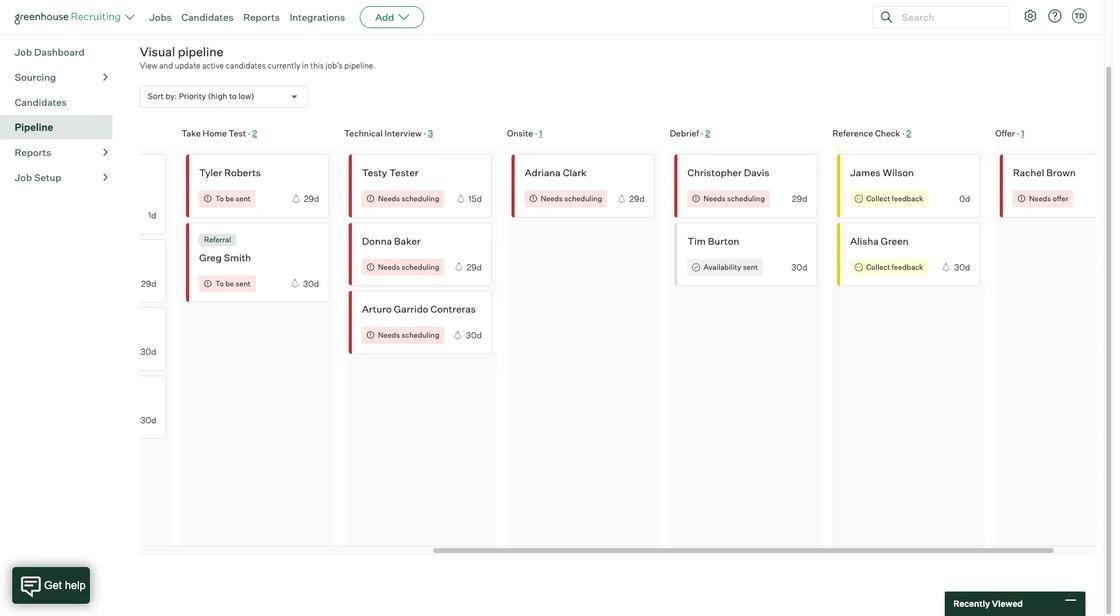 Task type: locate. For each thing, give the bounding box(es) containing it.
candidates up pipeline
[[182, 11, 234, 23]]

collect feedback down green
[[867, 263, 924, 272]]

2 right debrief
[[705, 128, 710, 138]]

needs scheduling down tester
[[378, 194, 440, 203]]

scheduling down davis
[[727, 194, 765, 203]]

0 horizontal spatial reports
[[15, 146, 51, 158]]

0 vertical spatial to
[[215, 194, 224, 203]]

job left setup
[[15, 171, 32, 183]]

viewed
[[992, 599, 1023, 609]]

2 right check
[[907, 128, 912, 138]]

· right test
[[248, 128, 250, 138]]

job for job setup
[[15, 171, 32, 183]]

0 horizontal spatial reports link
[[15, 145, 108, 160]]

sourcing
[[15, 71, 56, 83]]

scheduling down clark
[[565, 194, 602, 203]]

job inside "link"
[[15, 46, 32, 58]]

be for 30d
[[226, 279, 234, 288]]

recently
[[954, 599, 990, 609]]

0 horizontal spatial 1
[[539, 128, 543, 138]]

collect feedback
[[867, 194, 924, 203], [867, 263, 924, 272]]

· left 3
[[424, 128, 426, 138]]

pipeline
[[178, 44, 224, 59]]

1 to from the top
[[215, 194, 224, 203]]

2 job from the top
[[15, 171, 32, 183]]

feedback for green
[[892, 263, 924, 272]]

2
[[252, 128, 257, 138], [705, 128, 710, 138], [907, 128, 912, 138]]

0 vertical spatial to be sent
[[215, 194, 251, 203]]

1 vertical spatial to be sent
[[215, 279, 251, 288]]

alisha
[[851, 235, 879, 247]]

5 · from the left
[[902, 128, 905, 138]]

scheduling for garrido
[[402, 331, 440, 340]]

1 collect feedback from the top
[[867, 194, 924, 203]]

needs down donna baker at the left
[[378, 262, 400, 272]]

feedback down green
[[892, 263, 924, 272]]

and
[[159, 61, 173, 71]]

collect feedback for green
[[867, 263, 924, 272]]

1 horizontal spatial candidates
[[182, 11, 234, 23]]

roberts
[[224, 167, 261, 179]]

to be sent down smith
[[215, 279, 251, 288]]

· right check
[[902, 128, 905, 138]]

to for 29d
[[215, 194, 224, 203]]

sent right availability
[[743, 263, 758, 272]]

low)
[[238, 91, 254, 101]]

1 horizontal spatial 1
[[1022, 128, 1025, 138]]

2 1 from the left
[[1022, 128, 1025, 138]]

· right onsite
[[535, 128, 538, 138]]

setup
[[34, 171, 61, 183]]

td button
[[1072, 9, 1087, 23]]

debrief · 2
[[670, 128, 710, 138]]

be for 29d
[[226, 194, 234, 203]]

candidates link up pipeline
[[182, 11, 234, 23]]

reports down pipeline
[[15, 146, 51, 158]]

·
[[248, 128, 250, 138], [424, 128, 426, 138], [535, 128, 538, 138], [701, 128, 704, 138], [902, 128, 905, 138], [1017, 128, 1020, 138]]

1 right onsite
[[539, 128, 543, 138]]

1 be from the top
[[226, 194, 234, 203]]

1 vertical spatial candidates
[[15, 96, 67, 108]]

sent for 29d
[[236, 194, 251, 203]]

candidates down sourcing
[[15, 96, 67, 108]]

3
[[428, 128, 433, 138]]

1 for adriana clark
[[539, 128, 543, 138]]

scheduling for davis
[[727, 194, 765, 203]]

to be sent down tyler roberts
[[215, 194, 251, 203]]

needs for adriana
[[541, 194, 563, 203]]

29d
[[304, 194, 319, 204], [630, 194, 645, 204], [792, 194, 808, 204], [467, 262, 482, 272], [141, 278, 156, 289]]

1 vertical spatial collect
[[867, 263, 890, 272]]

this
[[310, 61, 324, 71]]

feedback down wilson
[[892, 194, 924, 203]]

1 right offer
[[1022, 128, 1025, 138]]

rachel brown
[[1013, 167, 1076, 179]]

1 to be sent from the top
[[215, 194, 251, 203]]

reference check · 2
[[833, 128, 912, 138]]

sent
[[236, 194, 251, 203], [743, 263, 758, 272], [236, 279, 251, 288]]

(19)
[[15, 14, 30, 24]]

alisha green
[[851, 235, 909, 247]]

1 horizontal spatial reports link
[[243, 11, 280, 23]]

reports up visual pipeline view and update active candidates currently in this job's pipeline. at the top left of page
[[243, 11, 280, 23]]

candidates
[[182, 11, 234, 23], [15, 96, 67, 108]]

company
[[36, 183, 80, 195]]

6 · from the left
[[1017, 128, 1020, 138]]

interview
[[385, 128, 422, 138]]

0 vertical spatial candidates
[[182, 11, 234, 23]]

1 vertical spatial collect feedback
[[867, 263, 924, 272]]

0 vertical spatial candidates link
[[182, 11, 234, 23]]

offer
[[996, 128, 1015, 138]]

2 to be sent from the top
[[215, 279, 251, 288]]

0 vertical spatial be
[[226, 194, 234, 203]]

testy tester
[[362, 167, 419, 179]]

sent down smith
[[236, 279, 251, 288]]

needs down adriana clark
[[541, 194, 563, 203]]

collect
[[867, 194, 890, 203], [867, 263, 890, 272]]

sort
[[148, 91, 164, 101]]

be down the greg smith
[[226, 279, 234, 288]]

30d
[[792, 262, 808, 272], [954, 262, 970, 273], [303, 278, 319, 289], [466, 330, 482, 340], [140, 347, 156, 357], [140, 415, 156, 425]]

0 vertical spatial sent
[[236, 194, 251, 203]]

integrations
[[290, 11, 345, 23]]

0 vertical spatial collect
[[867, 194, 890, 203]]

2 collect from the top
[[867, 263, 890, 272]]

to down tyler
[[215, 194, 224, 203]]

2 2 from the left
[[705, 128, 710, 138]]

1 · from the left
[[248, 128, 250, 138]]

15d
[[469, 194, 482, 204]]

to
[[215, 194, 224, 203], [215, 279, 224, 288]]

2 to from the top
[[215, 279, 224, 288]]

needs down "arturo" at left
[[378, 331, 400, 340]]

scheduling down baker at top left
[[402, 262, 440, 272]]

0 horizontal spatial candidates link
[[15, 95, 108, 109]]

rachel
[[1013, 167, 1045, 179]]

to be sent for 30d
[[215, 279, 251, 288]]

scheduling for baker
[[402, 262, 440, 272]]

0 vertical spatial reports
[[243, 11, 280, 23]]

onsite
[[507, 128, 533, 138]]

scheduling down arturo garrido contreras
[[402, 331, 440, 340]]

configure image
[[1023, 9, 1038, 23]]

· right offer
[[1017, 128, 1020, 138]]

green
[[881, 235, 909, 247]]

tyler
[[199, 167, 222, 179]]

reports link up visual pipeline view and update active candidates currently in this job's pipeline. at the top left of page
[[243, 11, 280, 23]]

greg smith
[[199, 251, 251, 264]]

collect feedback down wilson
[[867, 194, 924, 203]]

1 vertical spatial reports
[[15, 146, 51, 158]]

home
[[203, 128, 227, 138]]

view
[[140, 61, 158, 71]]

1
[[539, 128, 543, 138], [1022, 128, 1025, 138]]

reports link
[[243, 11, 280, 23], [15, 145, 108, 160]]

1 1 from the left
[[539, 128, 543, 138]]

4 · from the left
[[701, 128, 704, 138]]

needs down the christopher
[[704, 194, 726, 203]]

1 vertical spatial job
[[15, 171, 32, 183]]

needs scheduling down christopher davis
[[704, 194, 765, 203]]

2 feedback from the top
[[892, 263, 924, 272]]

2 horizontal spatial 2
[[907, 128, 912, 138]]

tester
[[389, 167, 419, 179]]

0 vertical spatial collect feedback
[[867, 194, 924, 203]]

needs scheduling down clark
[[541, 194, 602, 203]]

1 collect from the top
[[867, 194, 890, 203]]

needs scheduling for davis
[[704, 194, 765, 203]]

scheduling down tester
[[402, 194, 440, 203]]

1 feedback from the top
[[892, 194, 924, 203]]

scheduling
[[402, 194, 440, 203], [565, 194, 602, 203], [727, 194, 765, 203], [402, 262, 440, 272], [402, 331, 440, 340]]

2 right test
[[252, 128, 257, 138]]

1d
[[148, 210, 156, 220]]

29d for tyler roberts
[[304, 194, 319, 204]]

needs down testy tester on the left top of the page
[[378, 194, 400, 203]]

arturo garrido contreras
[[362, 303, 476, 315]]

1 vertical spatial feedback
[[892, 263, 924, 272]]

1 vertical spatial to
[[215, 279, 224, 288]]

0 vertical spatial job
[[15, 46, 32, 58]]

1 job from the top
[[15, 46, 32, 58]]

needs scheduling
[[378, 194, 440, 203], [541, 194, 602, 203], [704, 194, 765, 203], [378, 262, 440, 272], [378, 331, 440, 340]]

availability sent
[[704, 263, 758, 272]]

recently viewed
[[954, 599, 1023, 609]]

update
[[175, 61, 201, 71]]

candidates
[[226, 61, 266, 71]]

1 2 from the left
[[252, 128, 257, 138]]

needs left offer
[[1029, 194, 1051, 203]]

needs scheduling down baker at top left
[[378, 262, 440, 272]]

to be sent
[[215, 194, 251, 203], [215, 279, 251, 288]]

candidates link down sourcing "link"
[[15, 95, 108, 109]]

td
[[1075, 12, 1085, 20]]

reports
[[243, 11, 280, 23], [15, 146, 51, 158]]

job up sourcing
[[15, 46, 32, 58]]

to be sent for 29d
[[215, 194, 251, 203]]

1 horizontal spatial 2
[[705, 128, 710, 138]]

job dashboard
[[15, 46, 85, 58]]

2 vertical spatial sent
[[236, 279, 251, 288]]

be down tyler roberts
[[226, 194, 234, 203]]

to down the greg smith
[[215, 279, 224, 288]]

sent for 30d
[[236, 279, 251, 288]]

1 vertical spatial candidates link
[[15, 95, 108, 109]]

0 horizontal spatial 2
[[252, 128, 257, 138]]

tim
[[688, 235, 706, 247]]

collect down james wilson
[[867, 194, 890, 203]]

1 vertical spatial be
[[226, 279, 234, 288]]

2 collect feedback from the top
[[867, 263, 924, 272]]

needs for christopher
[[704, 194, 726, 203]]

29d button
[[24, 239, 167, 303], [24, 239, 167, 303]]

reports link down pipeline link at the top left
[[15, 145, 108, 160]]

needs scheduling down the garrido
[[378, 331, 440, 340]]

sent down roberts
[[236, 194, 251, 203]]

2 be from the top
[[226, 279, 234, 288]]

jobs link
[[149, 11, 172, 23]]

active
[[202, 61, 224, 71]]

collect down alisha green
[[867, 263, 890, 272]]

test
[[229, 128, 246, 138]]

· right debrief
[[701, 128, 704, 138]]

0 vertical spatial feedback
[[892, 194, 924, 203]]



Task type: describe. For each thing, give the bounding box(es) containing it.
collect feedback for wilson
[[867, 194, 924, 203]]

needs scheduling for garrido
[[378, 331, 440, 340]]

smith
[[224, 251, 251, 264]]

technical interview · 3
[[344, 128, 433, 138]]

pipeline
[[15, 121, 53, 133]]

job dashboard link
[[15, 44, 108, 59]]

tim burton
[[688, 235, 740, 247]]

needs scheduling for clark
[[541, 194, 602, 203]]

add
[[375, 11, 394, 23]]

tyler roberts
[[199, 167, 261, 179]]

james wilson
[[851, 167, 914, 179]]

donna baker
[[362, 235, 421, 247]]

arturo
[[362, 303, 392, 315]]

job's
[[326, 61, 343, 71]]

name
[[82, 183, 110, 195]]

needs for arturo
[[378, 331, 400, 340]]

pipeline.
[[344, 61, 376, 71]]

pipeline link
[[15, 120, 108, 134]]

1 vertical spatial sent
[[743, 263, 758, 272]]

donna
[[362, 235, 392, 247]]

take home test · 2
[[181, 128, 257, 138]]

technical
[[344, 128, 383, 138]]

referral
[[204, 235, 231, 244]]

1 for rachel brown
[[1022, 128, 1025, 138]]

greenhouse recruiting image
[[15, 10, 125, 24]]

3 · from the left
[[535, 128, 538, 138]]

check
[[875, 128, 900, 138]]

needs for rachel
[[1029, 194, 1051, 203]]

needs for testy
[[378, 194, 400, 203]]

contreras
[[431, 303, 476, 315]]

Search text field
[[899, 8, 998, 26]]

to
[[229, 91, 237, 101]]

visual pipeline view and update active candidates currently in this job's pipeline.
[[140, 44, 376, 71]]

scheduling for clark
[[565, 194, 602, 203]]

29d for donna baker
[[467, 262, 482, 272]]

dashboard
[[34, 46, 85, 58]]

christopher
[[688, 167, 742, 179]]

job setup link
[[15, 170, 108, 185]]

needs offer
[[1029, 194, 1069, 203]]

offer · 1
[[996, 128, 1025, 138]]

collect for james
[[867, 194, 890, 203]]

2 · from the left
[[424, 128, 426, 138]]

0d
[[960, 194, 970, 204]]

td button
[[1070, 6, 1090, 26]]

priority
[[179, 91, 206, 101]]

sort by: priority (high to low)
[[148, 91, 254, 101]]

baker
[[394, 235, 421, 247]]

wilson
[[883, 167, 914, 179]]

davis
[[744, 167, 770, 179]]

james
[[851, 167, 881, 179]]

1 horizontal spatial reports
[[243, 11, 280, 23]]

feedback for wilson
[[892, 194, 924, 203]]

add button
[[360, 6, 424, 28]]

to for 30d
[[215, 279, 224, 288]]

onsite · 1
[[507, 128, 543, 138]]

availability
[[704, 263, 742, 272]]

company name
[[36, 183, 110, 195]]

1 vertical spatial reports link
[[15, 145, 108, 160]]

in
[[302, 61, 309, 71]]

garrido
[[394, 303, 429, 315]]

visual
[[140, 44, 175, 59]]

0 vertical spatial reports link
[[243, 11, 280, 23]]

adriana clark
[[525, 167, 587, 179]]

sourcing link
[[15, 70, 108, 84]]

reference
[[833, 128, 873, 138]]

scheduling for tester
[[402, 194, 440, 203]]

0 horizontal spatial candidates
[[15, 96, 67, 108]]

offer
[[1053, 194, 1069, 203]]

adriana
[[525, 167, 561, 179]]

clark
[[563, 167, 587, 179]]

needs scheduling for tester
[[378, 194, 440, 203]]

job setup
[[15, 171, 61, 183]]

integrations link
[[290, 11, 345, 23]]

needs for donna
[[378, 262, 400, 272]]

christopher davis
[[688, 167, 770, 179]]

(high
[[208, 91, 227, 101]]

take
[[181, 128, 201, 138]]

burton
[[708, 235, 740, 247]]

currently
[[268, 61, 300, 71]]

1 horizontal spatial candidates link
[[182, 11, 234, 23]]

debrief
[[670, 128, 699, 138]]

needs scheduling for baker
[[378, 262, 440, 272]]

job for job dashboard
[[15, 46, 32, 58]]

testy
[[362, 167, 387, 179]]

3 2 from the left
[[907, 128, 912, 138]]

29d for adriana clark
[[630, 194, 645, 204]]

by:
[[166, 91, 177, 101]]

jobs
[[149, 11, 172, 23]]

brown
[[1047, 167, 1076, 179]]

collect for alisha
[[867, 263, 890, 272]]

greg
[[199, 251, 222, 264]]



Task type: vqa. For each thing, say whether or not it's contained in the screenshot.
the bottommost due
no



